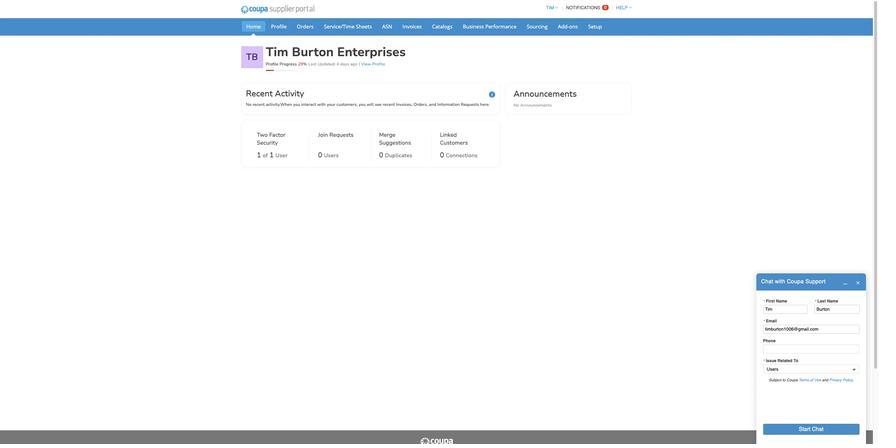 Task type: describe. For each thing, give the bounding box(es) containing it.
invoices,
[[396, 102, 413, 107]]

* first name
[[764, 299, 788, 304]]

add-ons link
[[554, 21, 583, 32]]

|
[[359, 61, 360, 67]]

ago
[[351, 61, 358, 67]]

linked customers link
[[440, 131, 485, 149]]

factor
[[269, 131, 286, 139]]

suggestions
[[379, 139, 411, 147]]

profile link
[[267, 21, 291, 32]]

orders
[[297, 23, 314, 30]]

join requests
[[318, 131, 354, 139]]

days
[[340, 61, 349, 67]]

chat with coupa support
[[762, 279, 826, 285]]

join requests link
[[318, 131, 354, 149]]

orders link
[[293, 21, 318, 32]]

0 vertical spatial with
[[317, 102, 326, 107]]

here.
[[481, 102, 490, 107]]

first
[[767, 299, 776, 304]]

0 duplicates
[[379, 151, 413, 160]]

2 recent from the left
[[383, 102, 395, 107]]

activity.
[[266, 102, 281, 107]]

service/time sheets link
[[320, 21, 377, 32]]

0 for 0 users
[[318, 151, 323, 160]]

activity
[[275, 88, 304, 99]]

notifications
[[567, 5, 601, 10]]

user
[[276, 152, 288, 160]]

* for email
[[764, 319, 766, 323]]

merge
[[379, 131, 396, 139]]

enterprises
[[337, 44, 406, 61]]

terms of use link
[[800, 378, 822, 383]]

view profile link
[[362, 61, 386, 67]]

asn link
[[378, 21, 397, 32]]

no recent activity. when you interact with your customers, you will see recent invoices, orders, and information requests here.
[[246, 102, 490, 107]]

profile right view
[[373, 61, 386, 67]]

profile left progress
[[266, 61, 279, 67]]

asn
[[383, 23, 393, 30]]

recent activity
[[246, 88, 304, 99]]

1 1 from the left
[[257, 151, 261, 160]]

orders,
[[414, 102, 428, 107]]

0 horizontal spatial requests
[[330, 131, 354, 139]]

your
[[327, 102, 336, 107]]

policy
[[844, 378, 853, 383]]

customers
[[440, 139, 468, 147]]

linked
[[440, 131, 457, 139]]

privacy
[[830, 378, 843, 383]]

none text field inside chat with coupa support dialog
[[815, 305, 860, 314]]

last inside chat with coupa support dialog
[[818, 299, 827, 304]]

29%
[[298, 61, 307, 67]]

issue
[[767, 359, 777, 364]]

to
[[794, 359, 799, 364]]

* last name
[[816, 299, 839, 304]]

home
[[246, 23, 261, 30]]

interact
[[302, 102, 316, 107]]

name for first name
[[777, 299, 788, 304]]

security
[[257, 139, 278, 147]]

* issue related to
[[764, 359, 799, 364]]

business performance
[[463, 23, 517, 30]]

customers,
[[337, 102, 358, 107]]

information
[[438, 102, 460, 107]]

service/time
[[324, 23, 355, 30]]

1 you from the left
[[293, 102, 300, 107]]

updated:
[[318, 61, 336, 67]]

no inside announcements no announcements
[[514, 103, 520, 108]]

last inside tim burton enterprises profile progress 29% last updated: 4 days ago | view profile
[[309, 61, 317, 67]]

none button inside chat with coupa support dialog
[[764, 424, 860, 435]]

announcements no announcements
[[514, 89, 577, 108]]

catalogs
[[432, 23, 453, 30]]

0 for 0 connections
[[440, 151, 444, 160]]

notifications 0
[[567, 5, 607, 10]]

linked customers
[[440, 131, 468, 147]]

tim link
[[544, 5, 559, 10]]

progress
[[280, 61, 297, 67]]

terms
[[800, 378, 810, 383]]

coupa for support
[[788, 279, 805, 285]]

chat
[[762, 279, 774, 285]]

announcements inside announcements no announcements
[[521, 103, 552, 108]]

recent
[[246, 88, 273, 99]]

0 connections
[[440, 151, 478, 160]]

tb image
[[241, 46, 263, 68]]

add-
[[558, 23, 570, 30]]



Task type: vqa. For each thing, say whether or not it's contained in the screenshot.
Entity
no



Task type: locate. For each thing, give the bounding box(es) containing it.
business performance link
[[459, 21, 521, 32]]

you left will
[[359, 102, 366, 107]]

with right chat
[[776, 279, 786, 285]]

with inside dialog
[[776, 279, 786, 285]]

coupa
[[788, 279, 805, 285], [787, 378, 798, 383]]

and right orders,
[[429, 102, 437, 107]]

1 horizontal spatial tim
[[547, 5, 554, 10]]

and inside chat with coupa support dialog
[[823, 378, 829, 383]]

use
[[815, 378, 822, 383]]

to
[[783, 378, 786, 383]]

None text field
[[764, 305, 809, 314], [764, 325, 860, 334], [764, 305, 809, 314], [764, 325, 860, 334]]

1 horizontal spatial text default image
[[856, 281, 861, 285]]

additional information image
[[489, 92, 496, 98]]

* email
[[764, 319, 778, 324]]

0 horizontal spatial of
[[263, 152, 268, 160]]

text default image
[[844, 280, 848, 285], [856, 281, 861, 285]]

tim up the sourcing link
[[547, 5, 554, 10]]

1 vertical spatial with
[[776, 279, 786, 285]]

1 of 1 user
[[257, 151, 288, 160]]

tim inside tim burton enterprises profile progress 29% last updated: 4 days ago | view profile
[[266, 44, 289, 61]]

add-ons
[[558, 23, 578, 30]]

tim for tim burton enterprises profile progress 29% last updated: 4 days ago | view profile
[[266, 44, 289, 61]]

0 horizontal spatial you
[[293, 102, 300, 107]]

2 1 from the left
[[270, 151, 274, 160]]

when
[[281, 102, 292, 107]]

coupa for terms
[[787, 378, 798, 383]]

* inside * first name
[[764, 299, 766, 303]]

of inside chat with coupa support dialog
[[811, 378, 814, 383]]

navigation
[[544, 1, 632, 14]]

0 horizontal spatial no
[[246, 102, 252, 107]]

1 vertical spatial requests
[[330, 131, 354, 139]]

Select Issue text field
[[764, 365, 860, 374]]

last down support
[[818, 299, 827, 304]]

0 users
[[318, 151, 339, 160]]

connections
[[446, 152, 478, 160]]

1 vertical spatial last
[[818, 299, 827, 304]]

0 horizontal spatial tim
[[266, 44, 289, 61]]

* inside * issue related to
[[764, 359, 766, 363]]

merge suggestions link
[[379, 131, 424, 149]]

0 inside the "notifications 0"
[[605, 5, 607, 10]]

recent right see
[[383, 102, 395, 107]]

1 horizontal spatial recent
[[383, 102, 395, 107]]

.
[[853, 378, 854, 383]]

setup
[[589, 23, 603, 30]]

1 left user
[[270, 151, 274, 160]]

of inside 1 of 1 user
[[263, 152, 268, 160]]

1 horizontal spatial no
[[514, 103, 520, 108]]

coupa left support
[[788, 279, 805, 285]]

profile right home
[[271, 23, 287, 30]]

2 name from the left
[[828, 299, 839, 304]]

None text field
[[815, 305, 860, 314]]

performance
[[486, 23, 517, 30]]

* for issue
[[764, 359, 766, 363]]

0 vertical spatial last
[[309, 61, 317, 67]]

none field inside chat with coupa support dialog
[[764, 365, 860, 374]]

1 down security
[[257, 151, 261, 160]]

view
[[362, 61, 371, 67]]

of left use at the right bottom of the page
[[811, 378, 814, 383]]

no down recent
[[246, 102, 252, 107]]

0 vertical spatial coupa supplier portal image
[[236, 1, 319, 18]]

1 vertical spatial announcements
[[521, 103, 552, 108]]

tim for tim
[[547, 5, 554, 10]]

0 left the duplicates
[[379, 151, 384, 160]]

0 horizontal spatial with
[[317, 102, 326, 107]]

sheets
[[356, 23, 372, 30]]

1 horizontal spatial you
[[359, 102, 366, 107]]

1 horizontal spatial last
[[818, 299, 827, 304]]

1 name from the left
[[777, 299, 788, 304]]

service/time sheets
[[324, 23, 372, 30]]

0 vertical spatial of
[[263, 152, 268, 160]]

join
[[318, 131, 328, 139]]

phone
[[764, 339, 776, 344]]

name for last name
[[828, 299, 839, 304]]

* left first
[[764, 299, 766, 303]]

privacy policy link
[[830, 378, 853, 383]]

0
[[605, 5, 607, 10], [318, 151, 323, 160], [379, 151, 384, 160], [440, 151, 444, 160]]

1 horizontal spatial and
[[823, 378, 829, 383]]

1 vertical spatial of
[[811, 378, 814, 383]]

1 recent from the left
[[253, 102, 265, 107]]

0 vertical spatial announcements
[[514, 89, 577, 99]]

1 horizontal spatial requests
[[461, 102, 479, 107]]

0 vertical spatial tim
[[547, 5, 554, 10]]

1 vertical spatial coupa
[[787, 378, 798, 383]]

support
[[806, 279, 826, 285]]

0 left help
[[605, 5, 607, 10]]

None field
[[764, 365, 860, 374]]

* left issue
[[764, 359, 766, 363]]

no
[[246, 102, 252, 107], [514, 103, 520, 108]]

1 horizontal spatial coupa supplier portal image
[[420, 438, 454, 445]]

with
[[317, 102, 326, 107], [776, 279, 786, 285]]

home link
[[242, 21, 266, 32]]

and
[[429, 102, 437, 107], [823, 378, 829, 383]]

two factor security link
[[257, 131, 302, 149]]

tim burton enterprises profile progress 29% last updated: 4 days ago | view profile
[[266, 44, 406, 67]]

1 horizontal spatial 1
[[270, 151, 274, 160]]

subject to coupa terms of use and privacy policy .
[[770, 378, 854, 383]]

0 horizontal spatial coupa supplier portal image
[[236, 1, 319, 18]]

two factor security
[[257, 131, 286, 147]]

coupa supplier portal image
[[236, 1, 319, 18], [420, 438, 454, 445]]

* for last
[[816, 299, 818, 303]]

sourcing
[[527, 23, 548, 30]]

setup link
[[584, 21, 607, 32]]

you right when
[[293, 102, 300, 107]]

0 horizontal spatial recent
[[253, 102, 265, 107]]

0 horizontal spatial text default image
[[844, 280, 848, 285]]

help
[[617, 5, 628, 10]]

catalogs link
[[428, 21, 457, 32]]

coupa right to
[[787, 378, 798, 383]]

requests left here.
[[461, 102, 479, 107]]

navigation containing notifications 0
[[544, 1, 632, 14]]

0 horizontal spatial name
[[777, 299, 788, 304]]

0 vertical spatial and
[[429, 102, 437, 107]]

recent down recent
[[253, 102, 265, 107]]

invoices link
[[398, 21, 427, 32]]

0 horizontal spatial last
[[309, 61, 317, 67]]

0 vertical spatial requests
[[461, 102, 479, 107]]

*
[[764, 299, 766, 303], [816, 299, 818, 303], [764, 319, 766, 323], [764, 359, 766, 363]]

see
[[375, 102, 382, 107]]

None button
[[764, 424, 860, 435]]

and right use at the right bottom of the page
[[823, 378, 829, 383]]

subject
[[770, 378, 782, 383]]

tb
[[246, 51, 258, 63]]

duplicates
[[385, 152, 413, 160]]

* inside * email
[[764, 319, 766, 323]]

0 horizontal spatial 1
[[257, 151, 261, 160]]

users
[[324, 152, 339, 160]]

tim
[[547, 5, 554, 10], [266, 44, 289, 61]]

* left "email"
[[764, 319, 766, 323]]

tim up progress
[[266, 44, 289, 61]]

0 for 0 duplicates
[[379, 151, 384, 160]]

announcements
[[514, 89, 577, 99], [521, 103, 552, 108]]

chat with coupa support dialog
[[757, 274, 867, 445]]

email
[[767, 319, 778, 324]]

two
[[257, 131, 268, 139]]

2 you from the left
[[359, 102, 366, 107]]

ons
[[570, 23, 578, 30]]

Phone telephone field
[[764, 345, 860, 354]]

1 vertical spatial tim
[[266, 44, 289, 61]]

1 vertical spatial coupa supplier portal image
[[420, 438, 454, 445]]

last right 29%
[[309, 61, 317, 67]]

business
[[463, 23, 484, 30]]

of down security
[[263, 152, 268, 160]]

sourcing link
[[523, 21, 553, 32]]

1 horizontal spatial with
[[776, 279, 786, 285]]

0 horizontal spatial and
[[429, 102, 437, 107]]

related
[[778, 359, 793, 364]]

1 horizontal spatial name
[[828, 299, 839, 304]]

0 down customers
[[440, 151, 444, 160]]

4
[[337, 61, 339, 67]]

* inside * last name
[[816, 299, 818, 303]]

0 vertical spatial coupa
[[788, 279, 805, 285]]

invoices
[[403, 23, 422, 30]]

requests right join
[[330, 131, 354, 139]]

* down support
[[816, 299, 818, 303]]

1 vertical spatial and
[[823, 378, 829, 383]]

merge suggestions
[[379, 131, 411, 147]]

of
[[263, 152, 268, 160], [811, 378, 814, 383]]

will
[[367, 102, 374, 107]]

1 horizontal spatial of
[[811, 378, 814, 383]]

0 left users
[[318, 151, 323, 160]]

with left your
[[317, 102, 326, 107]]

* for first
[[764, 299, 766, 303]]

last
[[309, 61, 317, 67], [818, 299, 827, 304]]

burton
[[292, 44, 334, 61]]

no right here.
[[514, 103, 520, 108]]

1
[[257, 151, 261, 160], [270, 151, 274, 160]]

recent
[[253, 102, 265, 107], [383, 102, 395, 107]]



